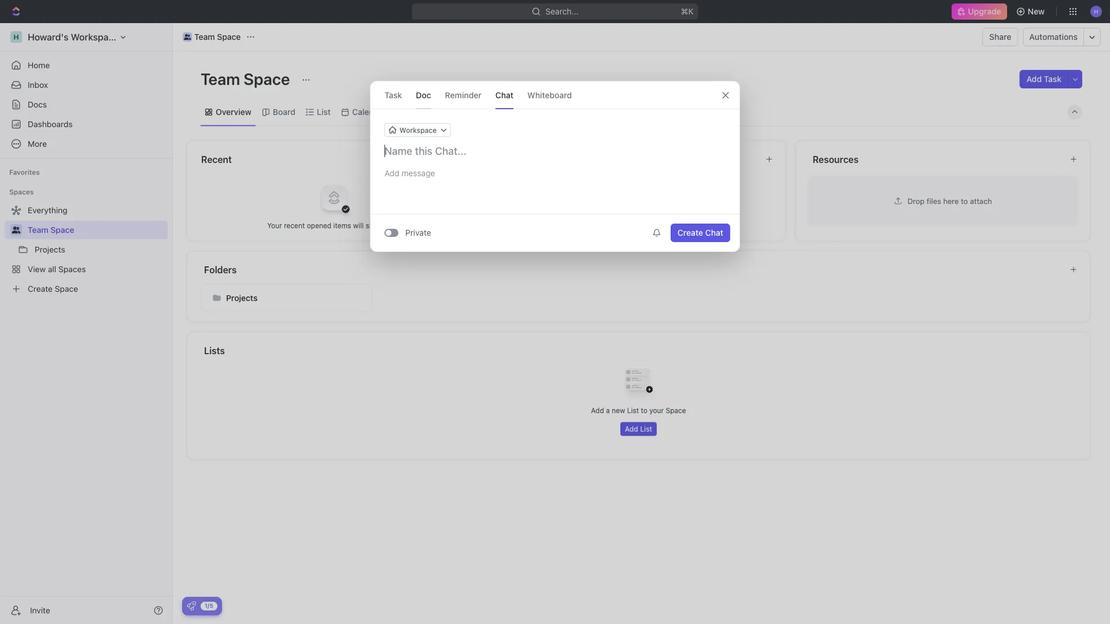 Task type: describe. For each thing, give the bounding box(es) containing it.
search...
[[546, 7, 579, 16]]

task inside dialog
[[385, 90, 402, 100]]

team space inside tree
[[28, 225, 74, 235]]

projects button
[[201, 284, 372, 313]]

haven't
[[580, 221, 604, 230]]

task button
[[385, 82, 402, 109]]

opened
[[307, 221, 331, 230]]

team space link inside team space tree
[[28, 221, 165, 239]]

dialog containing task
[[370, 81, 740, 252]]

calendar link
[[350, 104, 387, 120]]

new
[[1028, 7, 1045, 16]]

here
[[943, 197, 959, 205]]

whiteboard
[[527, 90, 572, 100]]

add for add list
[[625, 425, 638, 433]]

added
[[606, 221, 627, 230]]

0 vertical spatial team space
[[194, 32, 241, 42]]

items
[[333, 221, 351, 230]]

this
[[669, 221, 681, 230]]

inbox link
[[5, 76, 168, 94]]

a
[[606, 407, 610, 415]]

inbox
[[28, 80, 48, 90]]

chat button
[[495, 82, 514, 109]]

workspace
[[400, 126, 437, 134]]

user group image inside team space tree
[[12, 227, 21, 234]]

reminder
[[445, 90, 482, 100]]

1 horizontal spatial list
[[627, 407, 639, 415]]

task inside button
[[1044, 74, 1062, 84]]

your recent opened items will show here.
[[267, 221, 401, 230]]

onboarding checklist button element
[[187, 602, 196, 611]]

automations button
[[1024, 28, 1084, 46]]

folders
[[204, 264, 237, 275]]

any
[[629, 221, 640, 230]]

favorites button
[[5, 165, 44, 179]]

1 vertical spatial docs
[[642, 221, 659, 230]]

drop files here to attach
[[908, 197, 992, 205]]

0 vertical spatial team space link
[[180, 30, 244, 44]]

sidebar navigation
[[0, 23, 173, 624]]

your
[[649, 407, 664, 415]]

whiteboard button
[[527, 82, 572, 109]]

overview
[[216, 107, 251, 117]]

list inside button
[[640, 425, 652, 433]]

1 vertical spatial team space
[[201, 69, 293, 88]]

gantt link
[[406, 104, 429, 120]]

add task
[[1027, 74, 1062, 84]]

workspace button
[[385, 123, 451, 137]]

share
[[989, 32, 1012, 42]]

table
[[451, 107, 471, 117]]

team space tree
[[5, 201, 168, 298]]

Name this Chat... field
[[371, 144, 740, 158]]

no lists icon. image
[[616, 360, 662, 406]]

no recent items image
[[311, 175, 357, 221]]

reminder button
[[445, 82, 482, 109]]

show
[[366, 221, 383, 230]]

projects
[[226, 293, 258, 303]]

lists button
[[204, 344, 1077, 358]]

share button
[[982, 28, 1019, 46]]

you
[[566, 221, 578, 230]]

here.
[[385, 221, 401, 230]]



Task type: locate. For each thing, give the bounding box(es) containing it.
list
[[317, 107, 331, 117], [627, 407, 639, 415], [640, 425, 652, 433]]

1 horizontal spatial chat
[[705, 228, 723, 238]]

workspace button
[[385, 123, 451, 137]]

automations
[[1030, 32, 1078, 42]]

0 vertical spatial list
[[317, 107, 331, 117]]

1/5
[[205, 603, 213, 609]]

attach
[[970, 197, 992, 205]]

create chat
[[678, 228, 723, 238]]

chat right the create
[[705, 228, 723, 238]]

upgrade link
[[952, 3, 1007, 20]]

home link
[[5, 56, 168, 75]]

board link
[[271, 104, 295, 120]]

folders button
[[204, 263, 1060, 277]]

0 horizontal spatial to
[[641, 407, 648, 415]]

no most used docs image
[[616, 175, 662, 221]]

create chat button
[[671, 224, 730, 242]]

onboarding checklist button image
[[187, 602, 196, 611]]

1 vertical spatial chat
[[705, 228, 723, 238]]

spaces
[[9, 188, 34, 196]]

0 horizontal spatial add
[[591, 407, 604, 415]]

add list
[[625, 425, 652, 433]]

0 vertical spatial to
[[961, 197, 968, 205]]

new button
[[1012, 2, 1052, 21]]

chat
[[495, 90, 514, 100], [705, 228, 723, 238]]

doc
[[416, 90, 431, 100]]

favorites
[[9, 168, 40, 176]]

list right board
[[317, 107, 331, 117]]

to left this at top
[[661, 221, 667, 230]]

space
[[217, 32, 241, 42], [244, 69, 290, 88], [50, 225, 74, 235], [666, 407, 686, 415]]

add for add a new list to your space
[[591, 407, 604, 415]]

invite
[[30, 606, 50, 616]]

0 vertical spatial docs
[[28, 100, 47, 109]]

location.
[[683, 221, 711, 230]]

0 vertical spatial user group image
[[184, 34, 191, 40]]

new
[[612, 407, 625, 415]]

will
[[353, 221, 364, 230]]

resources
[[813, 154, 859, 165]]

0 horizontal spatial task
[[385, 90, 402, 100]]

calendar
[[352, 107, 387, 117]]

files
[[927, 197, 941, 205]]

chat right reminder
[[495, 90, 514, 100]]

0 horizontal spatial list
[[317, 107, 331, 117]]

2 horizontal spatial list
[[640, 425, 652, 433]]

2 vertical spatial list
[[640, 425, 652, 433]]

2 horizontal spatial to
[[961, 197, 968, 205]]

1 vertical spatial list
[[627, 407, 639, 415]]

0 vertical spatial task
[[1044, 74, 1062, 84]]

1 horizontal spatial team space link
[[180, 30, 244, 44]]

docs inside sidebar navigation
[[28, 100, 47, 109]]

upgrade
[[968, 7, 1001, 16]]

0 vertical spatial add
[[1027, 74, 1042, 84]]

chat inside button
[[705, 228, 723, 238]]

add left a
[[591, 407, 604, 415]]

overview link
[[213, 104, 251, 120]]

to right here
[[961, 197, 968, 205]]

add list button
[[620, 422, 657, 436]]

1 vertical spatial user group image
[[12, 227, 21, 234]]

your
[[267, 221, 282, 230]]

2 vertical spatial team
[[28, 225, 48, 235]]

⌘k
[[681, 7, 694, 16]]

space inside tree
[[50, 225, 74, 235]]

1 vertical spatial to
[[661, 221, 667, 230]]

team
[[194, 32, 215, 42], [201, 69, 240, 88], [28, 225, 48, 235]]

2 horizontal spatial add
[[1027, 74, 1042, 84]]

0 horizontal spatial team space link
[[28, 221, 165, 239]]

1 vertical spatial team space link
[[28, 221, 165, 239]]

list down add a new list to your space
[[640, 425, 652, 433]]

add task button
[[1020, 70, 1069, 88]]

task
[[1044, 74, 1062, 84], [385, 90, 402, 100]]

home
[[28, 60, 50, 70]]

you haven't added any docs to this location.
[[566, 221, 711, 230]]

resources button
[[812, 152, 1060, 166]]

list right new
[[627, 407, 639, 415]]

doc button
[[416, 82, 431, 109]]

1 horizontal spatial docs
[[642, 221, 659, 230]]

drop
[[908, 197, 925, 205]]

docs
[[28, 100, 47, 109], [642, 221, 659, 230]]

2 vertical spatial to
[[641, 407, 648, 415]]

1 vertical spatial task
[[385, 90, 402, 100]]

task up calendar
[[385, 90, 402, 100]]

2 vertical spatial add
[[625, 425, 638, 433]]

2 vertical spatial team space
[[28, 225, 74, 235]]

0 horizontal spatial user group image
[[12, 227, 21, 234]]

team inside team space tree
[[28, 225, 48, 235]]

1 horizontal spatial task
[[1044, 74, 1062, 84]]

user group image inside "team space" link
[[184, 34, 191, 40]]

add for add task
[[1027, 74, 1042, 84]]

0 vertical spatial team
[[194, 32, 215, 42]]

dialog
[[370, 81, 740, 252]]

1 vertical spatial team
[[201, 69, 240, 88]]

dashboards link
[[5, 115, 168, 134]]

dashboards
[[28, 119, 73, 129]]

1 horizontal spatial to
[[661, 221, 667, 230]]

board
[[273, 107, 295, 117]]

docs link
[[5, 95, 168, 114]]

lists
[[204, 345, 225, 356]]

docs right any
[[642, 221, 659, 230]]

add
[[1027, 74, 1042, 84], [591, 407, 604, 415], [625, 425, 638, 433]]

to left your
[[641, 407, 648, 415]]

recent
[[201, 154, 232, 165]]

0 horizontal spatial docs
[[28, 100, 47, 109]]

to
[[961, 197, 968, 205], [661, 221, 667, 230], [641, 407, 648, 415]]

team space
[[194, 32, 241, 42], [201, 69, 293, 88], [28, 225, 74, 235]]

add down add a new list to your space
[[625, 425, 638, 433]]

add down automations button
[[1027, 74, 1042, 84]]

task down automations button
[[1044, 74, 1062, 84]]

recent
[[284, 221, 305, 230]]

private
[[405, 228, 431, 238]]

gantt
[[408, 107, 429, 117]]

list link
[[315, 104, 331, 120]]

user group image
[[184, 34, 191, 40], [12, 227, 21, 234]]

1 vertical spatial add
[[591, 407, 604, 415]]

create
[[678, 228, 703, 238]]

0 horizontal spatial chat
[[495, 90, 514, 100]]

1 horizontal spatial add
[[625, 425, 638, 433]]

1 horizontal spatial user group image
[[184, 34, 191, 40]]

add a new list to your space
[[591, 407, 686, 415]]

table link
[[448, 104, 471, 120]]

docs down the inbox
[[28, 100, 47, 109]]

0 vertical spatial chat
[[495, 90, 514, 100]]

team space link
[[180, 30, 244, 44], [28, 221, 165, 239]]



Task type: vqa. For each thing, say whether or not it's contained in the screenshot.
Space template element
no



